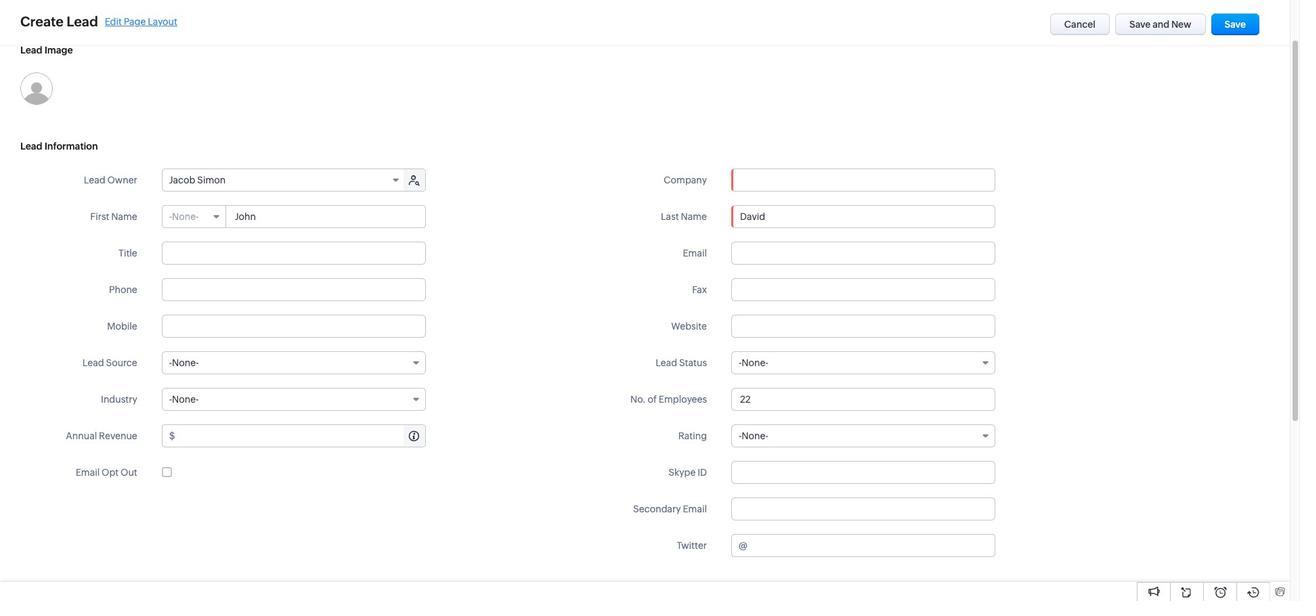 Task type: vqa. For each thing, say whether or not it's contained in the screenshot.
Search ELEMENT
no



Task type: locate. For each thing, give the bounding box(es) containing it.
lead for lead owner
[[84, 175, 105, 186]]

name right first
[[111, 211, 137, 222]]

- up $
[[169, 394, 172, 405]]

- right status
[[739, 358, 742, 368]]

1 horizontal spatial save
[[1225, 19, 1246, 30]]

-None- field
[[162, 206, 226, 228], [162, 351, 426, 375], [731, 351, 996, 375], [162, 388, 426, 411], [731, 425, 996, 448]]

lead owner
[[84, 175, 137, 186]]

simon
[[197, 175, 226, 186]]

skype
[[669, 467, 696, 478]]

2 save from the left
[[1225, 19, 1246, 30]]

of
[[648, 394, 657, 405]]

id
[[698, 467, 707, 478]]

none- right source
[[172, 358, 199, 368]]

-
[[169, 211, 172, 222], [169, 358, 172, 368], [739, 358, 742, 368], [169, 394, 172, 405], [739, 431, 742, 442]]

lead source
[[82, 358, 137, 368]]

new
[[1172, 19, 1192, 30]]

name for last name
[[681, 211, 707, 222]]

none- right status
[[742, 358, 769, 368]]

email up twitter
[[683, 504, 707, 515]]

1 horizontal spatial name
[[681, 211, 707, 222]]

email up the fax
[[683, 248, 707, 259]]

0 horizontal spatial save
[[1130, 19, 1151, 30]]

- for lead status
[[739, 358, 742, 368]]

none- up $
[[172, 394, 199, 405]]

- down jacob
[[169, 211, 172, 222]]

- right rating
[[739, 431, 742, 442]]

secondary
[[633, 504, 681, 515]]

lead left information
[[20, 141, 42, 152]]

0 horizontal spatial name
[[111, 211, 137, 222]]

save right the new
[[1225, 19, 1246, 30]]

1 save from the left
[[1130, 19, 1151, 30]]

lead status
[[656, 358, 707, 368]]

secondary email
[[633, 504, 707, 515]]

none- for lead source
[[172, 358, 199, 368]]

none- for lead status
[[742, 358, 769, 368]]

1 name from the left
[[111, 211, 137, 222]]

fax
[[692, 284, 707, 295]]

lead for lead status
[[656, 358, 677, 368]]

-none- field for lead source
[[162, 351, 426, 375]]

name for first name
[[111, 211, 137, 222]]

2 name from the left
[[681, 211, 707, 222]]

phone
[[109, 284, 137, 295]]

lead
[[67, 14, 98, 29], [20, 45, 42, 56], [20, 141, 42, 152], [84, 175, 105, 186], [82, 358, 104, 368], [656, 358, 677, 368]]

jacob simon
[[169, 175, 226, 186]]

last name
[[661, 211, 707, 222]]

-none- field for lead status
[[731, 351, 996, 375]]

save left "and"
[[1130, 19, 1151, 30]]

lead left status
[[656, 358, 677, 368]]

status
[[679, 358, 707, 368]]

-none- for lead status
[[739, 358, 769, 368]]

lead for lead information
[[20, 141, 42, 152]]

first
[[90, 211, 109, 222]]

email
[[683, 248, 707, 259], [76, 467, 100, 478], [683, 504, 707, 515]]

lead left source
[[82, 358, 104, 368]]

last
[[661, 211, 679, 222]]

page
[[124, 16, 146, 27]]

company
[[664, 175, 707, 186]]

None text field
[[732, 169, 995, 191], [162, 242, 426, 265], [731, 278, 996, 301], [731, 461, 996, 484], [731, 498, 996, 521], [732, 169, 995, 191], [162, 242, 426, 265], [731, 278, 996, 301], [731, 461, 996, 484], [731, 498, 996, 521]]

name
[[111, 211, 137, 222], [681, 211, 707, 222]]

-none- up $
[[169, 394, 199, 405]]

title
[[119, 248, 137, 259]]

lead image
[[20, 45, 73, 56]]

lead left owner at the left of the page
[[84, 175, 105, 186]]

-none- for industry
[[169, 394, 199, 405]]

email for email opt out
[[76, 467, 100, 478]]

no. of employees
[[630, 394, 707, 405]]

-none- right rating
[[739, 431, 769, 442]]

email opt out
[[76, 467, 137, 478]]

None text field
[[731, 205, 996, 228], [227, 206, 425, 228], [731, 242, 996, 265], [162, 278, 426, 301], [162, 315, 426, 338], [731, 315, 996, 338], [731, 388, 996, 411], [177, 425, 425, 447], [750, 535, 995, 557], [731, 205, 996, 228], [227, 206, 425, 228], [731, 242, 996, 265], [162, 278, 426, 301], [162, 315, 426, 338], [731, 315, 996, 338], [731, 388, 996, 411], [177, 425, 425, 447], [750, 535, 995, 557]]

@
[[739, 540, 748, 551]]

-none-
[[169, 211, 199, 222], [169, 358, 199, 368], [739, 358, 769, 368], [169, 394, 199, 405], [739, 431, 769, 442]]

1 vertical spatial email
[[76, 467, 100, 478]]

lead left image
[[20, 45, 42, 56]]

None field
[[732, 169, 995, 191]]

- right source
[[169, 358, 172, 368]]

image image
[[20, 72, 53, 105]]

-none- right status
[[739, 358, 769, 368]]

save
[[1130, 19, 1151, 30], [1225, 19, 1246, 30]]

none- down jacob
[[172, 211, 199, 222]]

2 vertical spatial email
[[683, 504, 707, 515]]

none-
[[172, 211, 199, 222], [172, 358, 199, 368], [742, 358, 769, 368], [172, 394, 199, 405], [742, 431, 769, 442]]

email left opt
[[76, 467, 100, 478]]

$
[[169, 431, 175, 442]]

0 vertical spatial email
[[683, 248, 707, 259]]

lead for lead source
[[82, 358, 104, 368]]

name right 'last'
[[681, 211, 707, 222]]

none- for industry
[[172, 394, 199, 405]]

-none- right source
[[169, 358, 199, 368]]

none- right rating
[[742, 431, 769, 442]]



Task type: describe. For each thing, give the bounding box(es) containing it.
opt
[[102, 467, 119, 478]]

edit
[[105, 16, 122, 27]]

save for save
[[1225, 19, 1246, 30]]

save and new
[[1130, 19, 1192, 30]]

employees
[[659, 394, 707, 405]]

website
[[671, 321, 707, 332]]

edit page layout link
[[105, 16, 177, 27]]

create
[[20, 14, 64, 29]]

-none- down jacob
[[169, 211, 199, 222]]

- for industry
[[169, 394, 172, 405]]

lead information
[[20, 141, 98, 152]]

-none- for lead source
[[169, 358, 199, 368]]

information
[[44, 141, 98, 152]]

image
[[44, 45, 73, 56]]

save for save and new
[[1130, 19, 1151, 30]]

email for email
[[683, 248, 707, 259]]

no.
[[630, 394, 646, 405]]

owner
[[107, 175, 137, 186]]

out
[[121, 467, 137, 478]]

annual revenue
[[66, 431, 137, 442]]

- for rating
[[739, 431, 742, 442]]

Jacob Simon field
[[162, 169, 405, 191]]

-none- for rating
[[739, 431, 769, 442]]

save button
[[1211, 14, 1260, 35]]

lead for lead image
[[20, 45, 42, 56]]

create lead edit page layout
[[20, 14, 177, 29]]

none- for rating
[[742, 431, 769, 442]]

and
[[1153, 19, 1170, 30]]

revenue
[[99, 431, 137, 442]]

skype id
[[669, 467, 707, 478]]

save and new button
[[1115, 14, 1206, 35]]

cancel button
[[1050, 14, 1110, 35]]

- for lead source
[[169, 358, 172, 368]]

layout
[[148, 16, 177, 27]]

lead left edit
[[67, 14, 98, 29]]

industry
[[101, 394, 137, 405]]

annual
[[66, 431, 97, 442]]

twitter
[[677, 540, 707, 551]]

mobile
[[107, 321, 137, 332]]

cancel
[[1064, 19, 1096, 30]]

rating
[[678, 431, 707, 442]]

source
[[106, 358, 137, 368]]

-none- field for industry
[[162, 388, 426, 411]]

first name
[[90, 211, 137, 222]]

-none- field for rating
[[731, 425, 996, 448]]

jacob
[[169, 175, 195, 186]]



